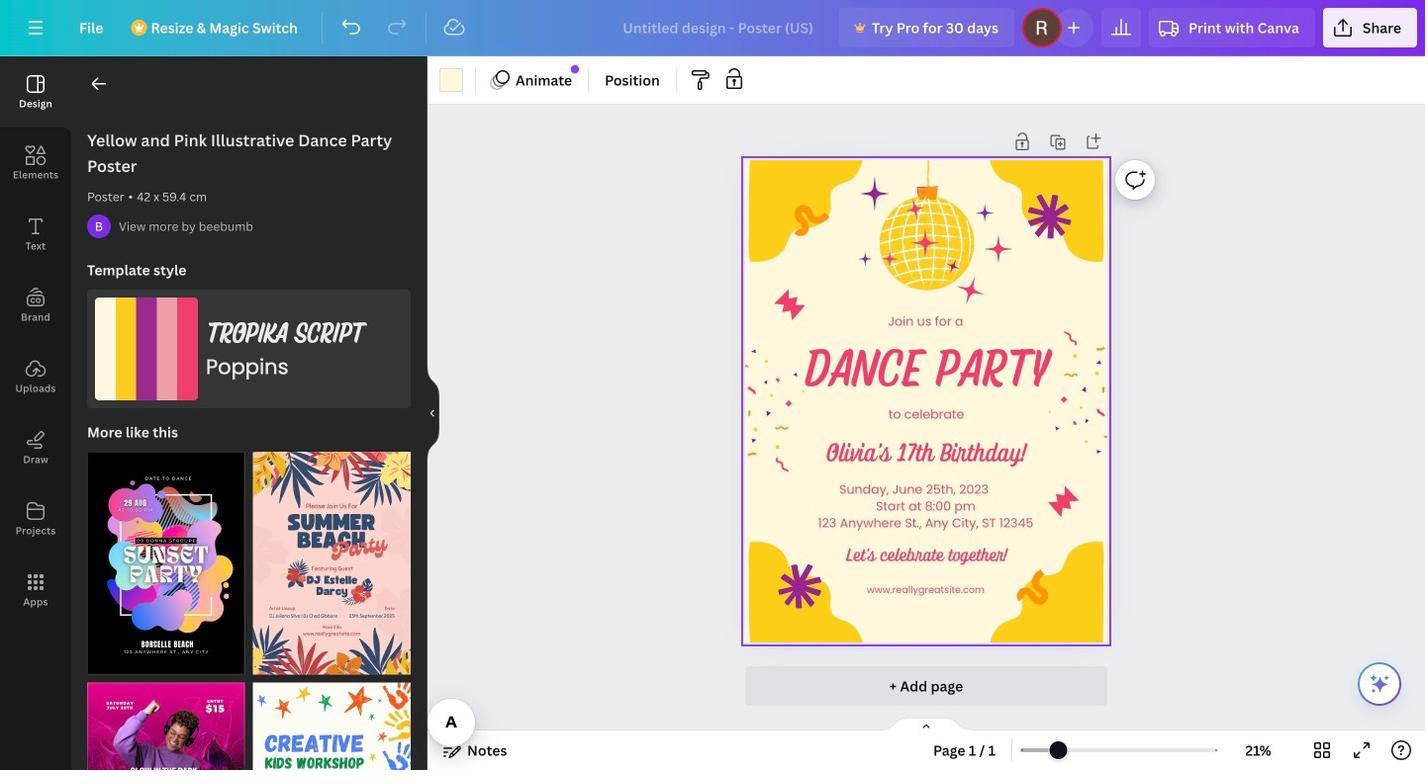 Task type: describe. For each thing, give the bounding box(es) containing it.
soft pink colorful summer floral beach party invitations poster group
[[253, 440, 411, 675]]

pink black glow in the dark club party poster group
[[87, 671, 245, 771]]

colorful creative kids workshop poster image
[[253, 683, 411, 771]]

colorful creative kids workshop poster group
[[253, 671, 411, 771]]

pink black glow in the dark club party poster image
[[87, 683, 245, 771]]

multicolor abstract sunset party poster image
[[87, 452, 245, 675]]

show pages image
[[879, 717, 974, 733]]

beebumb image
[[87, 215, 111, 239]]

beebumb element
[[87, 215, 111, 239]]

quick actions image
[[1368, 673, 1391, 697]]



Task type: locate. For each thing, give the bounding box(es) containing it.
side panel tab list
[[0, 56, 71, 626]]

multicolor abstract sunset party poster group
[[87, 440, 245, 675]]

main menu bar
[[0, 0, 1425, 56]]

soft pink colorful summer floral beach party invitations poster image
[[253, 452, 411, 675]]

hide image
[[427, 366, 439, 461]]

#fff8df image
[[439, 68, 463, 92], [439, 68, 463, 92]]

Design title text field
[[607, 8, 831, 48]]

Zoom button
[[1226, 735, 1290, 767]]



Task type: vqa. For each thing, say whether or not it's contained in the screenshot.
1st option from the top
no



